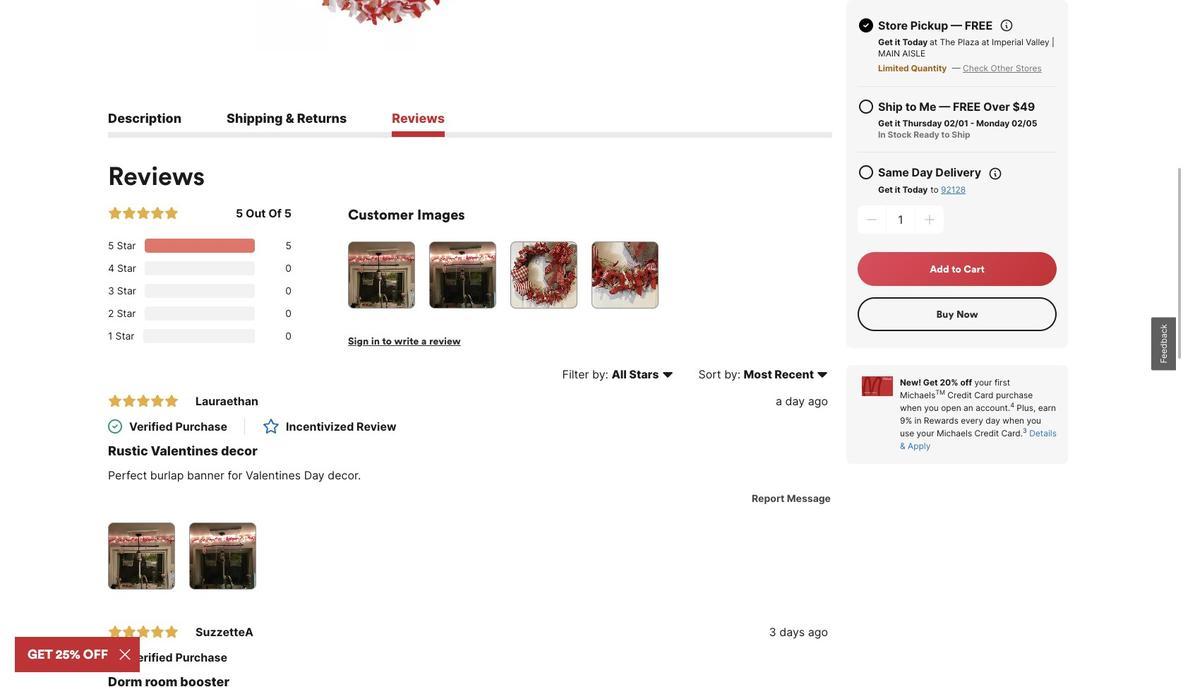 Task type: vqa. For each thing, say whether or not it's contained in the screenshot.
BUTTERFLY AND FLORAL DÉCOR ACCENTS ON OPEN SHELVES image
no



Task type: describe. For each thing, give the bounding box(es) containing it.
0 vertical spatial day
[[786, 394, 805, 408]]

tm credit card purchase when you open an account.
[[900, 389, 1033, 413]]

5 for 5 star
[[108, 239, 114, 251]]

0 vertical spatial &
[[286, 111, 294, 126]]

card.
[[1002, 428, 1023, 439]]

description
[[108, 111, 182, 126]]

account.
[[976, 403, 1011, 413]]

tm
[[936, 389, 946, 397]]

4 star
[[108, 262, 136, 274]]

stores
[[1016, 63, 1042, 73]]

assorted 6ft. valentine&#x27;s day fabric garland by celebrate it&#x2122;, 1pc. image
[[158, 0, 589, 51]]

buy now
[[937, 308, 979, 321]]

returns
[[297, 111, 347, 126]]

get it today to 92128
[[879, 184, 966, 195]]

1
[[108, 330, 113, 342]]

every
[[961, 415, 984, 426]]

incentivized review
[[286, 419, 397, 434]]

in
[[879, 129, 886, 140]]

card
[[975, 390, 994, 400]]

1 vertical spatial reviews
[[108, 159, 205, 192]]

sign in to write a review
[[348, 335, 461, 347]]

customer images
[[348, 205, 465, 223]]

imperial
[[992, 37, 1024, 47]]

for
[[228, 468, 243, 482]]

monday
[[977, 118, 1010, 129]]

report
[[752, 492, 785, 504]]

same
[[879, 165, 910, 179]]

— for free
[[951, 18, 963, 32]]

store pickup — free
[[879, 18, 993, 32]]

main
[[879, 48, 900, 59]]

4 for plus,
[[1011, 402, 1015, 409]]

1 at from the left
[[930, 37, 938, 47]]

5 star ratings bar progress bar
[[144, 239, 255, 253]]

0 for 4 star
[[286, 262, 292, 274]]

write
[[394, 335, 419, 347]]

buy
[[937, 308, 955, 321]]

delivery
[[936, 165, 982, 179]]

report message
[[752, 492, 831, 504]]

store
[[879, 18, 908, 32]]

new!
[[900, 377, 922, 388]]

day inside the 4 plus, earn 9% in rewards every day when you use your michaels credit card.
[[986, 415, 1001, 426]]

|
[[1052, 37, 1055, 47]]

suzzettea
[[196, 625, 253, 639]]

5 right of
[[284, 206, 292, 220]]

0 vertical spatial reviews
[[392, 111, 445, 126]]

get it thursday 02/01 - monday 02/05 in stock ready to ship
[[879, 118, 1038, 140]]

ready
[[914, 129, 940, 140]]

customer 4 image image
[[593, 242, 658, 308]]

plaza
[[958, 37, 980, 47]]

plcc card logo image
[[862, 376, 893, 396]]

5 star
[[108, 239, 136, 251]]

2 verified from the top
[[129, 650, 173, 664]]

pickup
[[911, 18, 949, 32]]

get for get it thursday 02/01 - monday 02/05 in stock ready to ship
[[879, 118, 893, 129]]

1 horizontal spatial day
[[912, 165, 933, 179]]

star for 2 star
[[117, 307, 136, 319]]

your inside the 4 plus, earn 9% in rewards every day when you use your michaels credit card.
[[917, 428, 935, 439]]

buy now button
[[858, 297, 1057, 331]]

star for 5 star
[[117, 239, 136, 251]]

it for get it thursday 02/01 - monday 02/05 in stock ready to ship
[[895, 118, 901, 129]]

customer 3 image image
[[511, 242, 577, 308]]

0 vertical spatial valentines
[[151, 443, 218, 458]]

3 for days
[[770, 625, 777, 639]]

to down same day delivery
[[931, 184, 939, 195]]

the
[[940, 37, 956, 47]]

a day ago
[[776, 394, 828, 408]]

decor.
[[328, 468, 361, 482]]

me
[[920, 100, 937, 114]]

a inside button
[[421, 335, 427, 347]]

your inside your first michaels
[[975, 377, 993, 388]]

you inside tm credit card purchase when you open an account.
[[925, 403, 939, 413]]

get up tm
[[924, 377, 938, 388]]

over
[[984, 100, 1011, 114]]

check
[[963, 63, 989, 73]]

apply
[[908, 441, 931, 451]]

you inside the 4 plus, earn 9% in rewards every day when you use your michaels credit card.
[[1027, 415, 1042, 426]]

0 for 2 star
[[286, 307, 292, 319]]

star for 1 star
[[115, 330, 135, 342]]

review
[[429, 335, 461, 347]]

to left me on the top
[[906, 100, 917, 114]]

0 vertical spatial ship
[[879, 100, 903, 114]]

purchase
[[996, 390, 1033, 400]]

add to cart
[[930, 263, 985, 275]]

02/05
[[1012, 118, 1038, 129]]

michaels inside your first michaels
[[900, 390, 936, 400]]

limited
[[879, 63, 909, 73]]

burlap
[[150, 468, 184, 482]]

ship inside get it thursday 02/01 - monday 02/05 in stock ready to ship
[[952, 129, 971, 140]]

your first michaels
[[900, 377, 1011, 400]]

incentivized
[[286, 419, 354, 434]]

— for check
[[953, 63, 961, 73]]

same day delivery
[[879, 165, 982, 179]]

an
[[964, 403, 974, 413]]

1 purchase from the top
[[175, 419, 227, 434]]

details & apply link
[[900, 428, 1057, 451]]

add
[[930, 263, 950, 275]]

new! get 20% off
[[900, 377, 973, 388]]

0 for 1 star
[[286, 330, 292, 342]]

rustic
[[108, 443, 148, 458]]

aisle
[[903, 48, 926, 59]]

now
[[957, 308, 979, 321]]

sign in to write a review button
[[348, 334, 461, 348]]

rewards
[[924, 415, 959, 426]]

1 star
[[108, 330, 135, 342]]

0 vertical spatial free
[[965, 18, 993, 32]]

when inside tm credit card purchase when you open an account.
[[900, 403, 922, 413]]

0 horizontal spatial day
[[304, 468, 325, 482]]



Task type: locate. For each thing, give the bounding box(es) containing it.
star up 4 star
[[117, 239, 136, 251]]

to
[[906, 100, 917, 114], [942, 129, 950, 140], [931, 184, 939, 195], [952, 263, 962, 275], [382, 335, 392, 347]]

at left the on the right of the page
[[930, 37, 938, 47]]

verified purchase
[[129, 419, 227, 434], [129, 650, 227, 664]]

out
[[246, 206, 266, 220]]

0 vertical spatial —
[[951, 18, 963, 32]]

michaels down rewards
[[937, 428, 973, 439]]

3 star
[[108, 284, 136, 296]]

it inside get it today at the plaza at imperial valley | main aisle
[[895, 37, 901, 47]]

02/01
[[944, 118, 969, 129]]

0 horizontal spatial 4
[[108, 262, 114, 274]]

1 0 from the top
[[286, 262, 292, 274]]

1 vertical spatial day
[[304, 468, 325, 482]]

3 for star
[[108, 284, 114, 296]]

1 vertical spatial you
[[1027, 415, 1042, 426]]

1 vertical spatial ago
[[808, 625, 828, 639]]

a
[[421, 335, 427, 347], [776, 394, 783, 408]]

get up "main"
[[879, 37, 893, 47]]

1 rustic valentines decor image image from the left
[[109, 523, 174, 589]]

get inside get it thursday 02/01 - monday 02/05 in stock ready to ship
[[879, 118, 893, 129]]

1 today from the top
[[903, 37, 928, 47]]

$49
[[1013, 100, 1036, 114]]

tabler image
[[858, 98, 875, 115], [108, 206, 122, 220], [122, 206, 136, 220], [136, 206, 150, 220], [150, 206, 165, 220], [122, 394, 136, 408], [136, 625, 150, 639], [150, 625, 165, 639]]

1 horizontal spatial valentines
[[246, 468, 301, 482]]

0 horizontal spatial when
[[900, 403, 922, 413]]

in inside the 4 plus, earn 9% in rewards every day when you use your michaels credit card.
[[915, 415, 922, 426]]

your up card
[[975, 377, 993, 388]]

sign
[[348, 335, 369, 347]]

it
[[895, 37, 901, 47], [895, 118, 901, 129], [895, 184, 901, 195]]

in right 9%
[[915, 415, 922, 426]]

2 horizontal spatial 3
[[1023, 427, 1028, 435]]

limited quantity — check other stores
[[879, 63, 1042, 73]]

0 vertical spatial verified
[[129, 419, 173, 434]]

earn
[[1039, 403, 1057, 413]]

1 vertical spatial your
[[917, 428, 935, 439]]

2 vertical spatial —
[[939, 100, 951, 114]]

star up 3 star
[[117, 262, 136, 274]]

it for get it today at the plaza at imperial valley | main aisle
[[895, 37, 901, 47]]

get for get it today to 92128
[[879, 184, 893, 195]]

1 horizontal spatial a
[[776, 394, 783, 408]]

1 vertical spatial a
[[776, 394, 783, 408]]

in right "sign"
[[371, 335, 380, 347]]

michaels inside the 4 plus, earn 9% in rewards every day when you use your michaels credit card.
[[937, 428, 973, 439]]

0 horizontal spatial &
[[286, 111, 294, 126]]

star for 3 star
[[117, 284, 136, 296]]

0 horizontal spatial in
[[371, 335, 380, 347]]

get for get it today at the plaza at imperial valley | main aisle
[[879, 37, 893, 47]]

today for at
[[903, 37, 928, 47]]

ago left plcc card logo
[[808, 394, 828, 408]]

0 horizontal spatial day
[[786, 394, 805, 408]]

3 days ago
[[770, 625, 828, 639]]

star right 1
[[115, 330, 135, 342]]

4 inside the 4 plus, earn 9% in rewards every day when you use your michaels credit card.
[[1011, 402, 1015, 409]]

5 down the 5 out of 5
[[286, 239, 292, 251]]

to left the write
[[382, 335, 392, 347]]

92128
[[942, 184, 966, 195]]

you down plus,
[[1027, 415, 1042, 426]]

1 horizontal spatial in
[[915, 415, 922, 426]]

— up the on the right of the page
[[951, 18, 963, 32]]

rustic valentines decor
[[108, 443, 258, 458]]

to down the 02/01
[[942, 129, 950, 140]]

1 vertical spatial credit
[[975, 428, 1000, 439]]

5
[[236, 206, 243, 220], [284, 206, 292, 220], [108, 239, 114, 251], [286, 239, 292, 251]]

you up rewards
[[925, 403, 939, 413]]

5 up 4 star
[[108, 239, 114, 251]]

0 vertical spatial it
[[895, 37, 901, 47]]

banner
[[187, 468, 225, 482]]

first
[[995, 377, 1011, 388]]

0
[[286, 262, 292, 274], [286, 284, 292, 296], [286, 307, 292, 319], [286, 330, 292, 342]]

it up "main"
[[895, 37, 901, 47]]

star for 4 star
[[117, 262, 136, 274]]

1 vertical spatial 4
[[1011, 402, 1015, 409]]

3 inside 3 details & apply
[[1023, 427, 1028, 435]]

2 verified purchase from the top
[[129, 650, 227, 664]]

today for to
[[903, 184, 928, 195]]

1 horizontal spatial credit
[[975, 428, 1000, 439]]

1 vertical spatial valentines
[[246, 468, 301, 482]]

off
[[961, 377, 973, 388]]

1 horizontal spatial ship
[[952, 129, 971, 140]]

1 verified from the top
[[129, 419, 173, 434]]

plus,
[[1017, 403, 1036, 413]]

at right plaza
[[982, 37, 990, 47]]

2 0 from the top
[[286, 284, 292, 296]]

1 it from the top
[[895, 37, 901, 47]]

valentines right "for"
[[246, 468, 301, 482]]

2 it from the top
[[895, 118, 901, 129]]

0 horizontal spatial at
[[930, 37, 938, 47]]

ago right days
[[808, 625, 828, 639]]

1 vertical spatial in
[[915, 415, 922, 426]]

2 rustic valentines decor image image from the left
[[190, 523, 256, 589]]

star
[[117, 239, 136, 251], [117, 262, 136, 274], [117, 284, 136, 296], [117, 307, 136, 319], [115, 330, 135, 342]]

1 horizontal spatial when
[[1003, 415, 1025, 426]]

&
[[286, 111, 294, 126], [900, 441, 906, 451]]

shipping & returns
[[227, 111, 347, 126]]

customer
[[348, 205, 414, 223]]

credit inside the 4 plus, earn 9% in rewards every day when you use your michaels credit card.
[[975, 428, 1000, 439]]

tab list containing description
[[108, 111, 833, 138]]

20%
[[940, 377, 959, 388]]

0 horizontal spatial valentines
[[151, 443, 218, 458]]

credit inside tm credit card purchase when you open an account.
[[948, 390, 973, 400]]

2 ago from the top
[[808, 625, 828, 639]]

4 down the 5 star
[[108, 262, 114, 274]]

0 horizontal spatial a
[[421, 335, 427, 347]]

star right 2
[[117, 307, 136, 319]]

1 vertical spatial ship
[[952, 129, 971, 140]]

3 0 from the top
[[286, 307, 292, 319]]

it for get it today to 92128
[[895, 184, 901, 195]]

ago for 3 days ago
[[808, 625, 828, 639]]

4 plus, earn 9% in rewards every day when you use your michaels credit card.
[[900, 402, 1057, 439]]

when up 9%
[[900, 403, 922, 413]]

0 horizontal spatial michaels
[[900, 390, 936, 400]]

open
[[942, 403, 962, 413]]

2
[[108, 307, 114, 319]]

3 left details
[[1023, 427, 1028, 435]]

1 vertical spatial free
[[953, 100, 981, 114]]

your up apply
[[917, 428, 935, 439]]

1 horizontal spatial 3
[[770, 625, 777, 639]]

of
[[269, 206, 282, 220]]

use
[[900, 428, 915, 439]]

get down same
[[879, 184, 893, 195]]

when up card.
[[1003, 415, 1025, 426]]

michaels down new!
[[900, 390, 936, 400]]

0 vertical spatial 3
[[108, 284, 114, 296]]

0 horizontal spatial your
[[917, 428, 935, 439]]

other
[[991, 63, 1014, 73]]

3 up 2
[[108, 284, 114, 296]]

-
[[971, 118, 975, 129]]

get it today at the plaza at imperial valley | main aisle
[[879, 37, 1055, 59]]

0 vertical spatial michaels
[[900, 390, 936, 400]]

day left decor.
[[304, 468, 325, 482]]

you
[[925, 403, 939, 413], [1027, 415, 1042, 426]]

quantity
[[911, 63, 947, 73]]

valley
[[1026, 37, 1050, 47]]

verified purchase up rustic valentines decor
[[129, 419, 227, 434]]

0 vertical spatial ago
[[808, 394, 828, 408]]

purchase down suzzettea
[[175, 650, 227, 664]]

& left returns
[[286, 111, 294, 126]]

day
[[786, 394, 805, 408], [986, 415, 1001, 426]]

today up 'aisle'
[[903, 37, 928, 47]]

ago for a day ago
[[808, 394, 828, 408]]

to inside add to cart button
[[952, 263, 962, 275]]

free up plaza
[[965, 18, 993, 32]]

ship down the 02/01
[[952, 129, 971, 140]]

images
[[417, 205, 465, 223]]

1 vertical spatial day
[[986, 415, 1001, 426]]

4
[[108, 262, 114, 274], [1011, 402, 1015, 409]]

0 horizontal spatial rustic valentines decor image image
[[109, 523, 174, 589]]

4 down purchase at the right bottom
[[1011, 402, 1015, 409]]

to right add
[[952, 263, 962, 275]]

4 for star
[[108, 262, 114, 274]]

stock
[[888, 129, 912, 140]]

3 left days
[[770, 625, 777, 639]]

0 horizontal spatial ship
[[879, 100, 903, 114]]

5 for 5 out of 5
[[236, 206, 243, 220]]

0 vertical spatial when
[[900, 403, 922, 413]]

it up stock
[[895, 118, 901, 129]]

tabler image
[[1000, 18, 1014, 32], [858, 164, 875, 181], [165, 206, 179, 220], [108, 394, 122, 408], [136, 394, 150, 408], [150, 394, 165, 408], [165, 394, 179, 408], [108, 625, 122, 639], [122, 625, 136, 639], [165, 625, 179, 639]]

1 ago from the top
[[808, 394, 828, 408]]

purchase
[[175, 419, 227, 434], [175, 650, 227, 664]]

3 it from the top
[[895, 184, 901, 195]]

5 left out
[[236, 206, 243, 220]]

tab list
[[108, 111, 833, 138]]

0 vertical spatial a
[[421, 335, 427, 347]]

lauraethan
[[196, 394, 259, 408]]

purchase up rustic valentines decor
[[175, 419, 227, 434]]

92128 link
[[942, 184, 966, 195]]

today inside get it today at the plaza at imperial valley | main aisle
[[903, 37, 928, 47]]

1 vertical spatial it
[[895, 118, 901, 129]]

ship up in
[[879, 100, 903, 114]]

perfect
[[108, 468, 147, 482]]

0 horizontal spatial credit
[[948, 390, 973, 400]]

today down same day delivery
[[903, 184, 928, 195]]

1 horizontal spatial day
[[986, 415, 1001, 426]]

it inside get it thursday 02/01 - monday 02/05 in stock ready to ship
[[895, 118, 901, 129]]

verified
[[129, 419, 173, 434], [129, 650, 173, 664]]

when inside the 4 plus, earn 9% in rewards every day when you use your michaels credit card.
[[1003, 415, 1025, 426]]

credit down off
[[948, 390, 973, 400]]

at
[[930, 37, 938, 47], [982, 37, 990, 47]]

2 vertical spatial 3
[[770, 625, 777, 639]]

1 horizontal spatial michaels
[[937, 428, 973, 439]]

1 horizontal spatial you
[[1027, 415, 1042, 426]]

2 purchase from the top
[[175, 650, 227, 664]]

0 vertical spatial 4
[[108, 262, 114, 274]]

ship
[[879, 100, 903, 114], [952, 129, 971, 140]]

0 horizontal spatial you
[[925, 403, 939, 413]]

3 for details
[[1023, 427, 1028, 435]]

1 horizontal spatial at
[[982, 37, 990, 47]]

to inside get it thursday 02/01 - monday 02/05 in stock ready to ship
[[942, 129, 950, 140]]

1 horizontal spatial 4
[[1011, 402, 1015, 409]]

1 vertical spatial purchase
[[175, 650, 227, 664]]

michaels
[[900, 390, 936, 400], [937, 428, 973, 439]]

—
[[951, 18, 963, 32], [953, 63, 961, 73], [939, 100, 951, 114]]

1 vertical spatial verified
[[129, 650, 173, 664]]

credit
[[948, 390, 973, 400], [975, 428, 1000, 439]]

report message button
[[747, 491, 831, 506]]

1 horizontal spatial rustic valentines decor image image
[[190, 523, 256, 589]]

message
[[787, 492, 831, 504]]

decor
[[221, 443, 258, 458]]

1 vertical spatial verified purchase
[[129, 650, 227, 664]]

get
[[879, 37, 893, 47], [879, 118, 893, 129], [879, 184, 893, 195], [924, 377, 938, 388]]

it down same
[[895, 184, 901, 195]]

2 at from the left
[[982, 37, 990, 47]]

shipping
[[227, 111, 283, 126]]

1 vertical spatial —
[[953, 63, 961, 73]]

perfect burlap banner for valentines day decor.
[[108, 468, 361, 482]]

4 0 from the top
[[286, 330, 292, 342]]

free up -
[[953, 100, 981, 114]]

Number Stepper text field
[[887, 206, 915, 234]]

& inside 3 details & apply
[[900, 441, 906, 451]]

thursday
[[903, 118, 942, 129]]

1 vertical spatial 3
[[1023, 427, 1028, 435]]

1 horizontal spatial &
[[900, 441, 906, 451]]

1 vertical spatial today
[[903, 184, 928, 195]]

0 vertical spatial today
[[903, 37, 928, 47]]

customer 1 image image
[[349, 242, 415, 308]]

credit down the every on the right bottom of page
[[975, 428, 1000, 439]]

0 vertical spatial you
[[925, 403, 939, 413]]

open samedaydelivery details modal image
[[989, 167, 1003, 181]]

day up get it today to 92128
[[912, 165, 933, 179]]

0 vertical spatial day
[[912, 165, 933, 179]]

0 for 3 star
[[286, 284, 292, 296]]

0 vertical spatial purchase
[[175, 419, 227, 434]]

1 vertical spatial michaels
[[937, 428, 973, 439]]

9%
[[900, 415, 913, 426]]

1 vertical spatial when
[[1003, 415, 1025, 426]]

to inside the sign in to write a review button
[[382, 335, 392, 347]]

1 horizontal spatial your
[[975, 377, 993, 388]]

star down 4 star
[[117, 284, 136, 296]]

0 horizontal spatial reviews
[[108, 159, 205, 192]]

1 vertical spatial &
[[900, 441, 906, 451]]

— right me on the top
[[939, 100, 951, 114]]

2 today from the top
[[903, 184, 928, 195]]

valentines up burlap
[[151, 443, 218, 458]]

get up in
[[879, 118, 893, 129]]

0 horizontal spatial 3
[[108, 284, 114, 296]]

2 vertical spatial it
[[895, 184, 901, 195]]

1 verified purchase from the top
[[129, 419, 227, 434]]

verified purchase down suzzettea
[[129, 650, 227, 664]]

— left check
[[953, 63, 961, 73]]

review
[[357, 419, 397, 434]]

0 vertical spatial credit
[[948, 390, 973, 400]]

in inside the sign in to write a review button
[[371, 335, 380, 347]]

get inside get it today at the plaza at imperial valley | main aisle
[[879, 37, 893, 47]]

0 vertical spatial in
[[371, 335, 380, 347]]

& down use at right bottom
[[900, 441, 906, 451]]

customer 2 image image
[[430, 242, 496, 308]]

0 vertical spatial verified purchase
[[129, 419, 227, 434]]

1 horizontal spatial reviews
[[392, 111, 445, 126]]

rustic valentines decor image image
[[109, 523, 174, 589], [190, 523, 256, 589]]

free
[[965, 18, 993, 32], [953, 100, 981, 114]]

ship to me — free over $49
[[879, 100, 1036, 114]]

5 for 5
[[286, 239, 292, 251]]

0 vertical spatial your
[[975, 377, 993, 388]]



